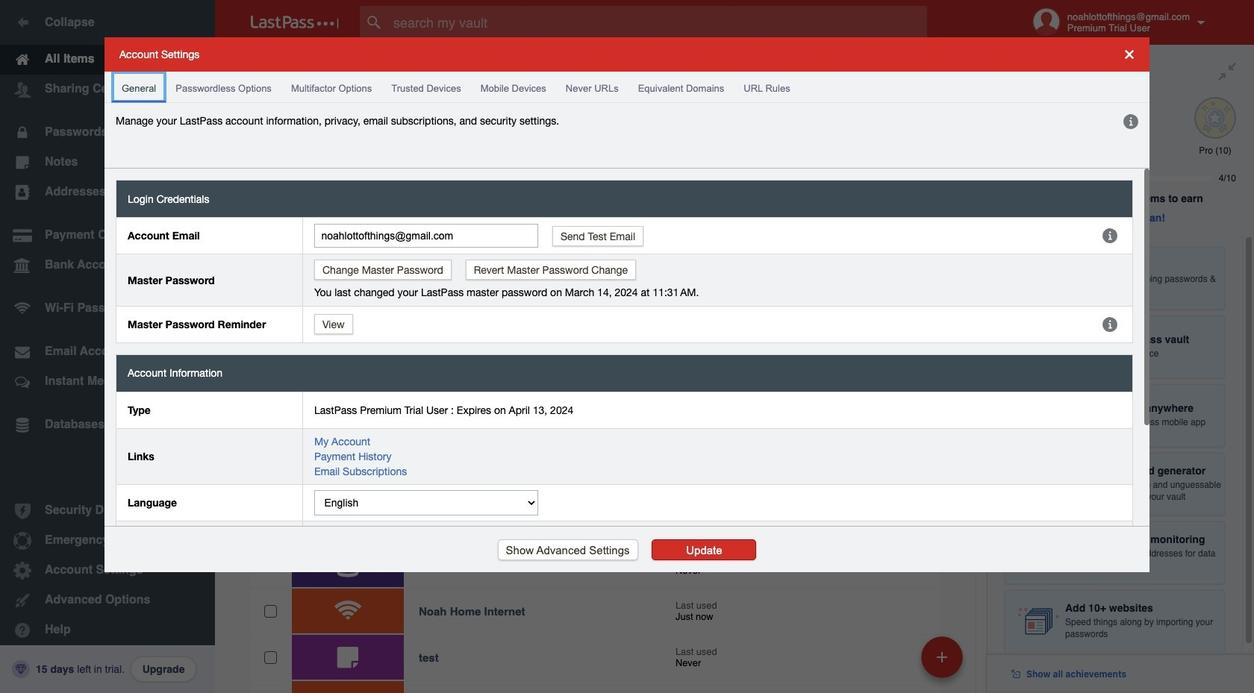 Task type: vqa. For each thing, say whether or not it's contained in the screenshot.
LastPass image
yes



Task type: describe. For each thing, give the bounding box(es) containing it.
search my vault text field
[[360, 6, 956, 39]]

vault options navigation
[[215, 45, 987, 90]]

lastpass image
[[251, 16, 339, 29]]

main navigation navigation
[[0, 0, 215, 694]]



Task type: locate. For each thing, give the bounding box(es) containing it.
Search search field
[[360, 6, 956, 39]]

new item image
[[937, 652, 947, 663]]

new item navigation
[[916, 632, 972, 694]]



